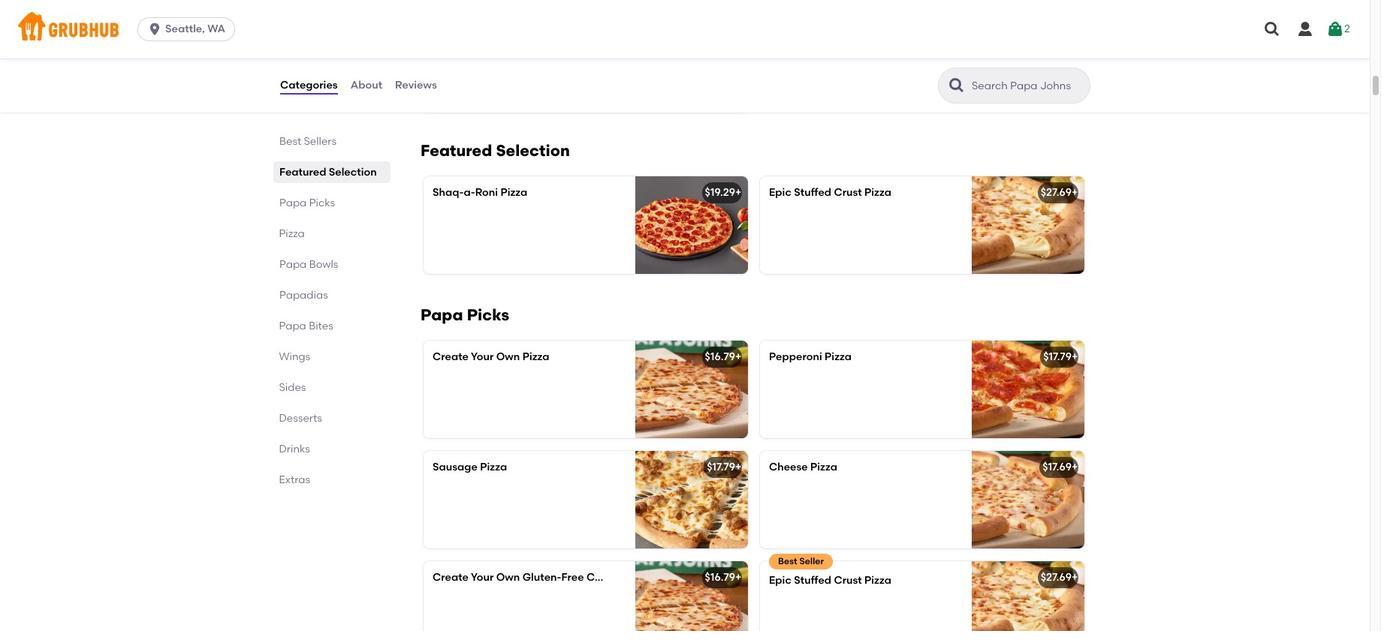 Task type: describe. For each thing, give the bounding box(es) containing it.
2 $27.69 + from the top
[[1041, 572, 1079, 585]]

$17.79 + for sausage pizza
[[707, 462, 742, 474]]

papa left bowls
[[280, 258, 307, 271]]

0 horizontal spatial papa picks
[[280, 197, 335, 210]]

reviews button
[[395, 59, 438, 113]]

$16.79 for create your own pizza
[[705, 351, 736, 364]]

seattle,
[[165, 23, 205, 35]]

1 epic stuffed crust pizza from the top
[[769, 187, 892, 199]]

about button
[[350, 59, 383, 113]]

pepperoni pizza image
[[972, 341, 1085, 439]]

seller
[[800, 557, 824, 568]]

$17.79 + for pepperoni pizza
[[1044, 351, 1079, 364]]

0 vertical spatial featured
[[421, 142, 492, 160]]

$17.69 +
[[1043, 462, 1079, 474]]

search icon image
[[948, 77, 966, 95]]

2 vertical spatial epic stuffed crust pizza image
[[972, 562, 1085, 632]]

1 $27.69 + from the top
[[1041, 187, 1079, 199]]

main navigation navigation
[[0, 0, 1371, 59]]

best sellers
[[280, 135, 337, 148]]

$19.29
[[705, 187, 736, 199]]

+ for sausage pizza
[[736, 462, 742, 474]]

create for create your own gluten-free crust
[[433, 572, 469, 585]]

svg image inside 2 button
[[1327, 20, 1345, 38]]

papa left the bites
[[280, 320, 307, 333]]

1 vertical spatial picks
[[467, 306, 510, 325]]

$16.79 + for create your own pizza
[[705, 351, 742, 364]]

shaq-
[[433, 187, 464, 199]]

papa down best sellers
[[280, 197, 307, 210]]

a-
[[464, 187, 475, 199]]

create your own gluten-free crust image
[[636, 562, 748, 632]]

0 horizontal spatial featured
[[280, 166, 326, 179]]

categories
[[280, 79, 338, 92]]

reviews
[[395, 79, 437, 92]]

create your own pizza
[[433, 351, 550, 364]]

2 $27.69 from the top
[[1041, 572, 1072, 585]]

wa
[[208, 23, 225, 35]]

drinks
[[280, 443, 311, 456]]

own for pizza
[[496, 351, 520, 364]]

pepperoni pizza
[[769, 351, 852, 364]]

desserts
[[280, 413, 323, 425]]

cheese pizza
[[769, 462, 838, 474]]

$16.79 for create your own gluten-free crust
[[705, 572, 736, 585]]

best for best sellers
[[280, 135, 301, 148]]

papadias
[[280, 289, 328, 302]]

free
[[562, 572, 584, 585]]

+ for epic stuffed crust pizza
[[1072, 187, 1079, 199]]

create for create your own pizza
[[433, 351, 469, 364]]

2
[[1345, 22, 1351, 35]]

$19.29 +
[[705, 187, 742, 199]]

1 vertical spatial papa picks
[[421, 306, 510, 325]]

Search Papa Johns search field
[[971, 79, 1086, 93]]

1 epic from the top
[[769, 187, 792, 199]]

best seller
[[778, 557, 824, 568]]



Task type: vqa. For each thing, say whether or not it's contained in the screenshot.
the Main Navigation navigation
yes



Task type: locate. For each thing, give the bounding box(es) containing it.
1 $16.79 from the top
[[705, 351, 736, 364]]

1 vertical spatial $17.79 +
[[707, 462, 742, 474]]

epic stuffed crust pizza
[[769, 187, 892, 199], [769, 575, 892, 588]]

cheese
[[769, 462, 808, 474]]

1 $27.69 from the top
[[1041, 187, 1072, 199]]

sausage pizza image
[[636, 452, 748, 550]]

$27.69 +
[[1041, 187, 1079, 199], [1041, 572, 1079, 585]]

create your own gluten-free crust
[[433, 572, 615, 585]]

svg image inside "seattle, wa" button
[[147, 22, 162, 37]]

epic stuffed crust pizza image
[[637, 15, 750, 112], [972, 177, 1085, 275], [972, 562, 1085, 632]]

own for gluten-
[[496, 572, 520, 585]]

1 create from the top
[[433, 351, 469, 364]]

+ for create your own gluten-free crust
[[736, 572, 742, 585]]

1 vertical spatial $27.69
[[1041, 572, 1072, 585]]

$27.69
[[1041, 187, 1072, 199], [1041, 572, 1072, 585]]

$16.79 + for create your own gluten-free crust
[[705, 572, 742, 585]]

+ for shaq-a-roni pizza
[[736, 187, 742, 199]]

2 button
[[1327, 16, 1351, 43]]

1 horizontal spatial selection
[[496, 142, 570, 160]]

seattle, wa
[[165, 23, 225, 35]]

picks
[[309, 197, 335, 210], [467, 306, 510, 325]]

1 vertical spatial create
[[433, 572, 469, 585]]

your
[[471, 351, 494, 364], [471, 572, 494, 585]]

1 vertical spatial featured
[[280, 166, 326, 179]]

sausage pizza
[[433, 462, 507, 474]]

1 vertical spatial epic stuffed crust pizza
[[769, 575, 892, 588]]

bowls
[[309, 258, 338, 271]]

sides
[[280, 382, 307, 395]]

own
[[496, 351, 520, 364], [496, 572, 520, 585]]

categories button
[[280, 59, 339, 113]]

sellers
[[304, 135, 337, 148]]

0 vertical spatial featured selection
[[421, 142, 570, 160]]

1 vertical spatial epic
[[769, 575, 792, 588]]

create your own pizza image
[[636, 341, 748, 439]]

pepperoni
[[769, 351, 823, 364]]

1 vertical spatial best
[[778, 557, 798, 568]]

0 vertical spatial own
[[496, 351, 520, 364]]

0 vertical spatial $17.79 +
[[1044, 351, 1079, 364]]

0 vertical spatial papa picks
[[280, 197, 335, 210]]

1 vertical spatial $27.69 +
[[1041, 572, 1079, 585]]

epic right $19.29 +
[[769, 187, 792, 199]]

2 $16.79 + from the top
[[705, 572, 742, 585]]

1 vertical spatial epic stuffed crust pizza image
[[972, 177, 1085, 275]]

2 create from the top
[[433, 572, 469, 585]]

featured selection up roni
[[421, 142, 570, 160]]

svg image
[[1264, 20, 1282, 38], [1297, 20, 1315, 38], [1327, 20, 1345, 38], [147, 22, 162, 37]]

selection down sellers
[[329, 166, 377, 179]]

best
[[280, 135, 301, 148], [778, 557, 798, 568]]

0 horizontal spatial $17.79 +
[[707, 462, 742, 474]]

papa picks up create your own pizza
[[421, 306, 510, 325]]

0 vertical spatial $16.79 +
[[705, 351, 742, 364]]

0 vertical spatial selection
[[496, 142, 570, 160]]

featured selection
[[421, 142, 570, 160], [280, 166, 377, 179]]

0 horizontal spatial selection
[[329, 166, 377, 179]]

0 vertical spatial $27.69 +
[[1041, 187, 1079, 199]]

0 horizontal spatial $17.79
[[707, 462, 736, 474]]

papa picks
[[280, 197, 335, 210], [421, 306, 510, 325]]

picks up create your own pizza
[[467, 306, 510, 325]]

0 vertical spatial picks
[[309, 197, 335, 210]]

best for best seller
[[778, 557, 798, 568]]

your for pizza
[[471, 351, 494, 364]]

2 epic stuffed crust pizza from the top
[[769, 575, 892, 588]]

picks up bowls
[[309, 197, 335, 210]]

featured selection down sellers
[[280, 166, 377, 179]]

1 your from the top
[[471, 351, 494, 364]]

1 horizontal spatial featured selection
[[421, 142, 570, 160]]

crust
[[834, 187, 862, 199], [587, 572, 615, 585], [834, 575, 862, 588]]

epic down best seller
[[769, 575, 792, 588]]

best left seller
[[778, 557, 798, 568]]

1 horizontal spatial $17.79 +
[[1044, 351, 1079, 364]]

1 $16.79 + from the top
[[705, 351, 742, 364]]

1 own from the top
[[496, 351, 520, 364]]

0 vertical spatial epic
[[769, 187, 792, 199]]

best left sellers
[[280, 135, 301, 148]]

1 vertical spatial $16.79
[[705, 572, 736, 585]]

1 vertical spatial selection
[[329, 166, 377, 179]]

shaq-a-roni pizza
[[433, 187, 528, 199]]

selection up roni
[[496, 142, 570, 160]]

0 horizontal spatial picks
[[309, 197, 335, 210]]

+ for cheese pizza
[[1072, 462, 1079, 474]]

$16.79 +
[[705, 351, 742, 364], [705, 572, 742, 585]]

featured up the shaq-
[[421, 142, 492, 160]]

0 vertical spatial $16.79
[[705, 351, 736, 364]]

+ for create your own pizza
[[736, 351, 742, 364]]

papa picks down best sellers
[[280, 197, 335, 210]]

0 vertical spatial best
[[280, 135, 301, 148]]

1 vertical spatial $17.79
[[707, 462, 736, 474]]

0 horizontal spatial featured selection
[[280, 166, 377, 179]]

cheese pizza image
[[972, 452, 1085, 550]]

0 vertical spatial $17.79
[[1044, 351, 1072, 364]]

+ for pepperoni pizza
[[1072, 351, 1079, 364]]

2 own from the top
[[496, 572, 520, 585]]

0 vertical spatial stuffed
[[794, 187, 832, 199]]

1 horizontal spatial papa picks
[[421, 306, 510, 325]]

$17.79 for pepperoni pizza
[[1044, 351, 1072, 364]]

papa bowls
[[280, 258, 338, 271]]

stuffed
[[794, 187, 832, 199], [794, 575, 832, 588]]

2 stuffed from the top
[[794, 575, 832, 588]]

0 vertical spatial epic stuffed crust pizza image
[[637, 15, 750, 112]]

$17.69
[[1043, 462, 1072, 474]]

bites
[[309, 320, 334, 333]]

papa bites
[[280, 320, 334, 333]]

1 horizontal spatial picks
[[467, 306, 510, 325]]

$16.79
[[705, 351, 736, 364], [705, 572, 736, 585]]

1 horizontal spatial $17.79
[[1044, 351, 1072, 364]]

about
[[351, 79, 383, 92]]

1 vertical spatial $16.79 +
[[705, 572, 742, 585]]

your for gluten-
[[471, 572, 494, 585]]

0 horizontal spatial best
[[280, 135, 301, 148]]

shaq-a-roni pizza image
[[636, 177, 748, 275]]

1 stuffed from the top
[[794, 187, 832, 199]]

papa up create your own pizza
[[421, 306, 463, 325]]

pizza
[[501, 187, 528, 199], [865, 187, 892, 199], [280, 228, 305, 240], [523, 351, 550, 364], [825, 351, 852, 364], [480, 462, 507, 474], [811, 462, 838, 474], [865, 575, 892, 588]]

1 vertical spatial own
[[496, 572, 520, 585]]

0 vertical spatial epic stuffed crust pizza
[[769, 187, 892, 199]]

gluten-
[[523, 572, 562, 585]]

wings
[[280, 351, 311, 364]]

+
[[736, 187, 742, 199], [1072, 187, 1079, 199], [736, 351, 742, 364], [1072, 351, 1079, 364], [736, 462, 742, 474], [1072, 462, 1079, 474], [736, 572, 742, 585], [1072, 572, 1079, 585]]

2 $16.79 from the top
[[705, 572, 736, 585]]

$17.79
[[1044, 351, 1072, 364], [707, 462, 736, 474]]

papa
[[280, 197, 307, 210], [280, 258, 307, 271], [421, 306, 463, 325], [280, 320, 307, 333]]

1 horizontal spatial featured
[[421, 142, 492, 160]]

1 vertical spatial your
[[471, 572, 494, 585]]

1 horizontal spatial best
[[778, 557, 798, 568]]

1 vertical spatial stuffed
[[794, 575, 832, 588]]

1 vertical spatial featured selection
[[280, 166, 377, 179]]

2 epic from the top
[[769, 575, 792, 588]]

0 vertical spatial create
[[433, 351, 469, 364]]

featured down best sellers
[[280, 166, 326, 179]]

roni
[[475, 187, 498, 199]]

$17.79 for sausage pizza
[[707, 462, 736, 474]]

2 your from the top
[[471, 572, 494, 585]]

create
[[433, 351, 469, 364], [433, 572, 469, 585]]

epic
[[769, 187, 792, 199], [769, 575, 792, 588]]

seattle, wa button
[[138, 17, 241, 41]]

sausage
[[433, 462, 478, 474]]

selection
[[496, 142, 570, 160], [329, 166, 377, 179]]

extras
[[280, 474, 311, 487]]

featured
[[421, 142, 492, 160], [280, 166, 326, 179]]

$17.79 +
[[1044, 351, 1079, 364], [707, 462, 742, 474]]

0 vertical spatial $27.69
[[1041, 187, 1072, 199]]

0 vertical spatial your
[[471, 351, 494, 364]]



